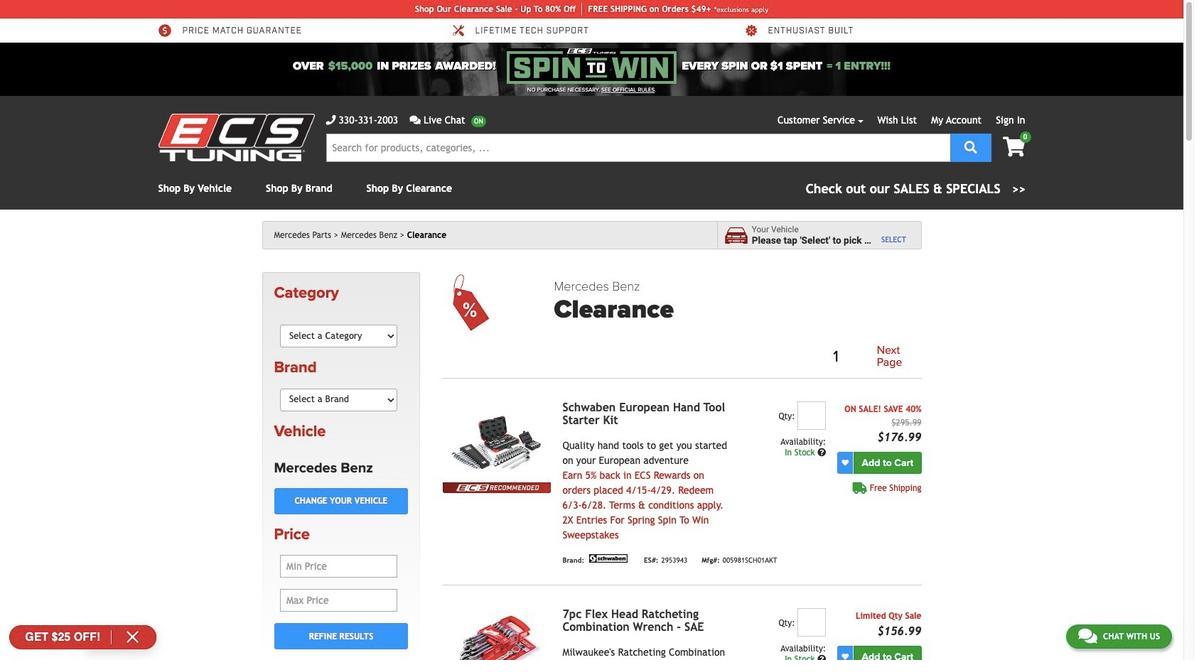 Task type: describe. For each thing, give the bounding box(es) containing it.
Max Price number field
[[280, 589, 397, 612]]

ecs tuning 'spin to win' contest logo image
[[507, 48, 676, 84]]

search image
[[964, 140, 977, 153]]

shopping cart image
[[1003, 137, 1025, 157]]

add to wish list image
[[842, 459, 849, 467]]

schwaben - corporate logo image
[[587, 554, 630, 563]]

es#2953943 - 005981sch01akt - schwaben european hand tool starter kit - quality hand tools to get you started on your european adventure - schwaben - audi bmw volkswagen mercedes benz mini porsche image
[[443, 401, 551, 482]]

ecs tuning image
[[158, 114, 314, 161]]

1 question circle image from the top
[[818, 448, 826, 457]]



Task type: vqa. For each thing, say whether or not it's contained in the screenshot.
top question circle Image
yes



Task type: locate. For each thing, give the bounding box(es) containing it.
None number field
[[798, 401, 826, 430], [798, 608, 826, 637], [798, 401, 826, 430], [798, 608, 826, 637]]

Search text field
[[326, 134, 950, 162]]

comments image
[[410, 115, 421, 125]]

0 vertical spatial question circle image
[[818, 448, 826, 457]]

1 vertical spatial question circle image
[[818, 655, 826, 660]]

comments image
[[1078, 628, 1097, 645]]

2 question circle image from the top
[[818, 655, 826, 660]]

Min Price number field
[[280, 555, 397, 578]]

es#4481243 - 48-22-9429 - 7pc flex head ratcheting combination wrench - sae - milwaukee's ratcheting combination wrenches feature 2.5 of arc swing, allowing our users to work quickly and efficiently in tight spaces. - milwaukee - audi bmw volkswagen mercedes benz mini porsche image
[[443, 608, 551, 660]]

ecs tuning recommends this product. image
[[443, 482, 551, 493]]

phone image
[[326, 115, 336, 125]]

question circle image
[[818, 448, 826, 457], [818, 655, 826, 660]]

add to wish list image
[[842, 653, 849, 660]]

paginated product list navigation navigation
[[554, 342, 921, 372]]



